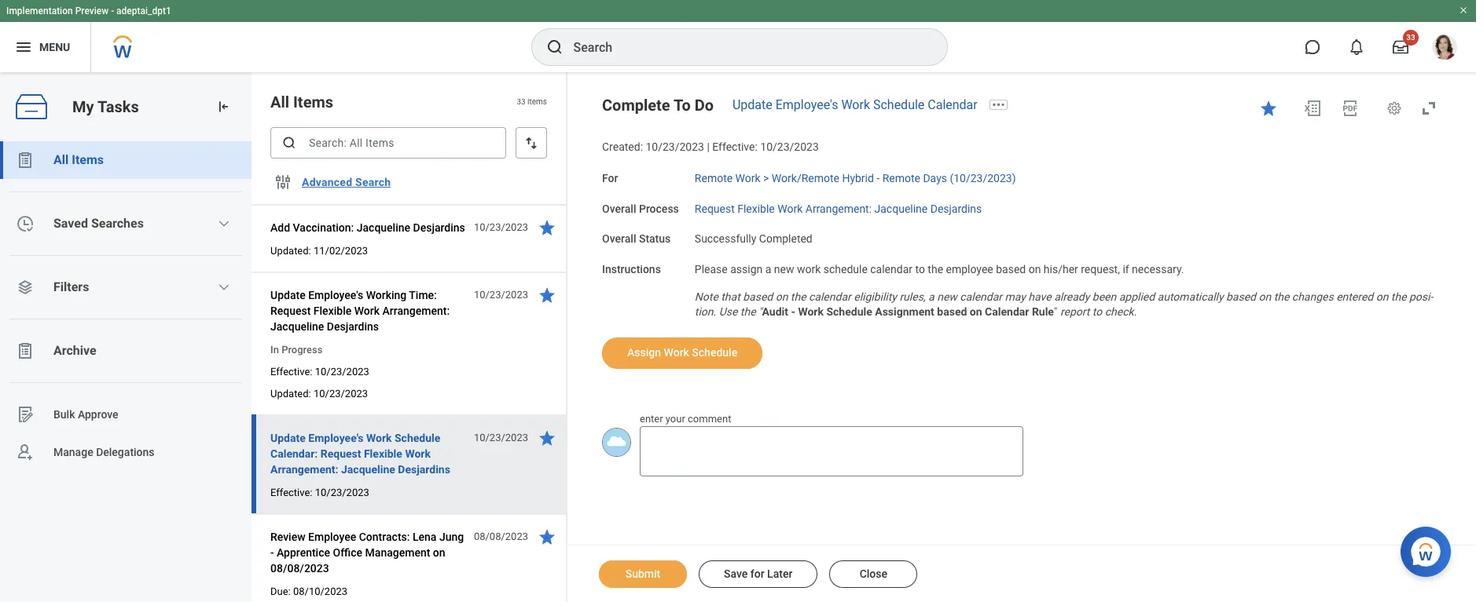 Task type: describe. For each thing, give the bounding box(es) containing it.
work/remote
[[772, 172, 840, 185]]

request flexible work arrangement: jacqueline desjardins
[[695, 202, 982, 215]]

bulk approve link
[[0, 396, 252, 434]]

update for update employee's working time: request flexible work arrangement: jacqueline desjardins
[[270, 289, 306, 302]]

rename image
[[16, 406, 35, 424]]

entered
[[1337, 291, 1373, 303]]

status
[[639, 233, 671, 245]]

due:
[[270, 586, 291, 598]]

advanced
[[302, 176, 352, 189]]

do
[[695, 96, 714, 115]]

the left posi
[[1391, 291, 1407, 303]]

1 horizontal spatial to
[[1093, 305, 1102, 318]]

33 items
[[517, 98, 547, 106]]

- inside review employee contracts: lena jung - apprentice office management on 08/08/2023
[[270, 547, 274, 560]]

implementation
[[6, 6, 73, 17]]

on down "employee"
[[970, 305, 982, 318]]

clipboard image
[[16, 151, 35, 170]]

updated: 11/02/2023
[[270, 245, 368, 257]]

saved searches
[[53, 216, 144, 231]]

all items inside item list element
[[270, 93, 333, 112]]

menu banner
[[0, 0, 1476, 72]]

0 vertical spatial calendar
[[928, 97, 978, 112]]

created:
[[602, 141, 643, 153]]

may
[[1005, 291, 1026, 303]]

contracts:
[[359, 531, 410, 544]]

rule
[[1032, 305, 1054, 318]]

0 vertical spatial a
[[765, 263, 771, 276]]

if
[[1123, 263, 1129, 276]]

assign work schedule
[[627, 347, 738, 360]]

all inside item list element
[[270, 93, 289, 112]]

eligibility
[[854, 291, 897, 303]]

jacqueline inside update employee's work schedule calendar: request flexible work arrangement: jacqueline desjardins
[[341, 464, 395, 476]]

jacqueline inside update employee's working time: request flexible work arrangement: jacqueline desjardins
[[270, 321, 324, 333]]

2 " from the left
[[1054, 305, 1058, 318]]

update employee's work schedule calendar: request flexible work arrangement: jacqueline desjardins button
[[270, 429, 465, 480]]

request,
[[1081, 263, 1120, 276]]

all items button
[[0, 141, 252, 179]]

arrangement: inside update employee's working time: request flexible work arrangement: jacqueline desjardins
[[382, 305, 450, 318]]

my tasks
[[72, 97, 139, 116]]

time:
[[409, 289, 437, 302]]

|
[[707, 141, 710, 153]]

justify image
[[14, 38, 33, 57]]

changes
[[1292, 291, 1334, 303]]

based down please assign a new work schedule calendar to the employee based on his/her request, if necessary.
[[937, 305, 967, 318]]

saved searches button
[[0, 205, 252, 243]]

overall status element
[[695, 223, 813, 247]]

schedule for audit - work schedule assignment based on calendar rule " report to check .
[[827, 305, 872, 318]]

schedule for update employee's work schedule calendar: request flexible work arrangement: jacqueline desjardins
[[395, 432, 440, 445]]

on right entered at the right of the page
[[1376, 291, 1389, 303]]

search
[[355, 176, 391, 189]]

" inside note that based on the calendar eligibility rules, a new calendar may have already been applied automatically based on the changes entered on the posi tion. use the "
[[759, 305, 762, 318]]

desjardins inside update employee's working time: request flexible work arrangement: jacqueline desjardins
[[327, 321, 379, 333]]

implementation preview -   adeptai_dpt1
[[6, 6, 171, 17]]

0 vertical spatial new
[[774, 263, 794, 276]]

export to excel image
[[1303, 99, 1322, 118]]

new inside note that based on the calendar eligibility rules, a new calendar may have already been applied automatically based on the changes entered on the posi tion. use the "
[[937, 291, 957, 303]]

the down work
[[791, 291, 806, 303]]

please
[[695, 263, 728, 276]]

0 vertical spatial star image
[[1259, 99, 1278, 118]]

created: 10/23/2023 | effective: 10/23/2023
[[602, 141, 819, 153]]

employee's for update employee's work schedule calendar: request flexible work arrangement: jacqueline desjardins
[[308, 432, 364, 445]]

necessary.
[[1132, 263, 1184, 276]]

add vaccination: jacqueline desjardins
[[270, 222, 465, 234]]

update employee's work schedule calendar link
[[733, 97, 978, 112]]

- right the hybrid
[[877, 172, 880, 185]]

your
[[666, 414, 685, 425]]

2 horizontal spatial calendar
[[960, 291, 1002, 303]]

items inside item list element
[[293, 93, 333, 112]]

>
[[763, 172, 769, 185]]

lena
[[413, 531, 437, 544]]

on up audit
[[776, 291, 788, 303]]

view printable version (pdf) image
[[1341, 99, 1360, 118]]

audit
[[762, 305, 788, 318]]

request inside update employee's working time: request flexible work arrangement: jacqueline desjardins
[[270, 305, 311, 318]]

delegations
[[96, 446, 155, 459]]

his/her
[[1044, 263, 1078, 276]]

apprentice
[[277, 547, 330, 560]]

check
[[1105, 305, 1134, 318]]

08/08/2023 inside review employee contracts: lena jung - apprentice office management on 08/08/2023
[[270, 563, 329, 575]]

star image for update employee's working time: request flexible work arrangement: jacqueline desjardins
[[538, 286, 557, 305]]

to
[[674, 96, 691, 115]]

manage
[[53, 446, 93, 459]]

on left his/her
[[1029, 263, 1041, 276]]

assignment
[[875, 305, 935, 318]]

1 horizontal spatial calendar
[[985, 305, 1029, 318]]

search image
[[545, 38, 564, 57]]

assign
[[627, 347, 661, 360]]

star image for add vaccination: jacqueline desjardins
[[538, 219, 557, 237]]

Search Workday  search field
[[573, 30, 915, 64]]

based right automatically
[[1226, 291, 1256, 303]]

archive button
[[0, 333, 252, 370]]

calendar:
[[270, 448, 318, 461]]

jacqueline down "days"
[[875, 202, 928, 215]]

manage delegations
[[53, 446, 155, 459]]

sort image
[[524, 135, 539, 151]]

the right use at the bottom
[[740, 305, 756, 318]]

33 for 33
[[1407, 33, 1416, 42]]

star image for review employee contracts: lena jung - apprentice office management on 08/08/2023
[[538, 528, 557, 547]]

work
[[797, 263, 821, 276]]

assign
[[730, 263, 763, 276]]

add
[[270, 222, 290, 234]]

perspective image
[[16, 278, 35, 297]]

tasks
[[97, 97, 139, 116]]

archive
[[53, 344, 96, 358]]

saved
[[53, 216, 88, 231]]

save for later button
[[699, 561, 818, 589]]

preview
[[75, 6, 109, 17]]

complete to do
[[602, 96, 714, 115]]

employee's for update employee's working time: request flexible work arrangement: jacqueline desjardins
[[308, 289, 363, 302]]

in progress
[[270, 344, 323, 356]]

comment
[[688, 414, 731, 425]]

item list element
[[252, 72, 568, 603]]

request inside request flexible work arrangement: jacqueline desjardins link
[[695, 202, 735, 215]]

later
[[767, 568, 793, 581]]

list containing all items
[[0, 141, 252, 472]]

days
[[923, 172, 947, 185]]

desjardins down "days"
[[931, 202, 982, 215]]

update employee's working time: request flexible work arrangement: jacqueline desjardins
[[270, 289, 450, 333]]

1 vertical spatial effective:
[[270, 366, 312, 378]]

- inside menu banner
[[111, 6, 114, 17]]

save for later
[[724, 568, 793, 581]]

jung
[[439, 531, 464, 544]]

assign work schedule button
[[602, 338, 763, 370]]

2 effective: 10/23/2023 from the top
[[270, 487, 369, 499]]

11/02/2023
[[314, 245, 368, 257]]

manage delegations link
[[0, 434, 252, 472]]

audit - work schedule assignment based on calendar rule " report to check .
[[762, 305, 1137, 318]]



Task type: locate. For each thing, give the bounding box(es) containing it.
08/08/2023 down apprentice at the bottom of the page
[[270, 563, 329, 575]]

arrangement: inside update employee's work schedule calendar: request flexible work arrangement: jacqueline desjardins
[[270, 464, 338, 476]]

1 horizontal spatial remote
[[883, 172, 921, 185]]

0 horizontal spatial new
[[774, 263, 794, 276]]

update right do
[[733, 97, 773, 112]]

to down 'been'
[[1093, 305, 1102, 318]]

2 vertical spatial update
[[270, 432, 306, 445]]

submit
[[626, 568, 661, 581]]

chevron down image for filters
[[218, 281, 231, 294]]

updated: 10/23/2023
[[270, 388, 368, 400]]

1 vertical spatial all
[[53, 153, 69, 167]]

1 vertical spatial flexible
[[314, 305, 352, 318]]

- right preview
[[111, 6, 114, 17]]

overall
[[602, 202, 636, 215], [602, 233, 636, 245]]

due: 08/10/2023
[[270, 586, 348, 598]]

1 vertical spatial 33
[[517, 98, 526, 106]]

jacqueline up contracts:
[[341, 464, 395, 476]]

a inside note that based on the calendar eligibility rules, a new calendar may have already been applied automatically based on the changes entered on the posi tion. use the "
[[928, 291, 934, 303]]

employee
[[946, 263, 993, 276]]

0 horizontal spatial request
[[270, 305, 311, 318]]

0 vertical spatial employee's
[[776, 97, 838, 112]]

" right use at the bottom
[[759, 305, 762, 318]]

- down review
[[270, 547, 274, 560]]

hybrid
[[842, 172, 874, 185]]

0 vertical spatial items
[[293, 93, 333, 112]]

0 vertical spatial chevron down image
[[218, 218, 231, 230]]

effective: down the calendar:
[[270, 487, 312, 499]]

request right the calendar:
[[321, 448, 361, 461]]

all inside "button"
[[53, 153, 69, 167]]

0 horizontal spatial calendar
[[928, 97, 978, 112]]

calendar down 'may'
[[985, 305, 1029, 318]]

schedule for update employee's work schedule calendar
[[873, 97, 925, 112]]

0 vertical spatial all
[[270, 93, 289, 112]]

based up 'may'
[[996, 263, 1026, 276]]

" left report at the bottom of page
[[1054, 305, 1058, 318]]

0 vertical spatial overall
[[602, 202, 636, 215]]

-
[[111, 6, 114, 17], [877, 172, 880, 185], [791, 305, 795, 318], [270, 547, 274, 560]]

1 horizontal spatial items
[[293, 93, 333, 112]]

1 overall from the top
[[602, 202, 636, 215]]

employee's up work/remote
[[776, 97, 838, 112]]

bulk approve
[[53, 408, 118, 421]]

chevron down image for saved searches
[[218, 218, 231, 230]]

updated: down in progress
[[270, 388, 311, 400]]

notifications large image
[[1349, 39, 1365, 55]]

desjardins up time:
[[413, 222, 465, 234]]

approve
[[78, 408, 118, 421]]

1 vertical spatial chevron down image
[[218, 281, 231, 294]]

0 vertical spatial flexible
[[738, 202, 775, 215]]

1 vertical spatial updated:
[[270, 388, 311, 400]]

office
[[333, 547, 362, 560]]

chevron down image inside filters dropdown button
[[218, 281, 231, 294]]

updated: for updated: 10/23/2023
[[270, 388, 311, 400]]

2 updated: from the top
[[270, 388, 311, 400]]

action bar region
[[568, 546, 1476, 603]]

all items inside "button"
[[53, 153, 104, 167]]

employee's up the calendar:
[[308, 432, 364, 445]]

0 horizontal spatial "
[[759, 305, 762, 318]]

employee's for update employee's work schedule calendar
[[776, 97, 838, 112]]

review employee contracts: lena jung - apprentice office management on 08/08/2023
[[270, 531, 464, 575]]

close
[[860, 568, 888, 581]]

employee's down 11/02/2023
[[308, 289, 363, 302]]

flexible inside update employee's working time: request flexible work arrangement: jacqueline desjardins
[[314, 305, 352, 318]]

2 vertical spatial star image
[[538, 286, 557, 305]]

overall process
[[602, 202, 679, 215]]

0 vertical spatial 33
[[1407, 33, 1416, 42]]

close environment banner image
[[1459, 6, 1468, 15]]

flexible inside update employee's work schedule calendar: request flexible work arrangement: jacqueline desjardins
[[364, 448, 402, 461]]

on left changes
[[1259, 291, 1271, 303]]

- right audit
[[791, 305, 795, 318]]

0 vertical spatial all items
[[270, 93, 333, 112]]

schedule
[[824, 263, 868, 276]]

fullscreen image
[[1420, 99, 1439, 118]]

new up audit - work schedule assignment based on calendar rule " report to check .
[[937, 291, 957, 303]]

0 horizontal spatial items
[[72, 153, 104, 167]]

update inside update employee's work schedule calendar: request flexible work arrangement: jacqueline desjardins
[[270, 432, 306, 445]]

all right clipboard image
[[53, 153, 69, 167]]

bulk
[[53, 408, 75, 421]]

0 horizontal spatial 33
[[517, 98, 526, 106]]

remote down "created: 10/23/2023 | effective: 10/23/2023"
[[695, 172, 733, 185]]

work
[[841, 97, 870, 112], [735, 172, 761, 185], [778, 202, 803, 215], [354, 305, 380, 318], [798, 305, 824, 318], [664, 347, 689, 360], [366, 432, 392, 445], [405, 448, 431, 461]]

08/10/2023
[[293, 586, 348, 598]]

.
[[1134, 305, 1137, 318]]

already
[[1054, 291, 1090, 303]]

2 horizontal spatial arrangement:
[[806, 202, 872, 215]]

1 vertical spatial star image
[[538, 528, 557, 547]]

1 horizontal spatial all items
[[270, 93, 333, 112]]

remote work > work/remote hybrid - remote days (10/23/2023)
[[695, 172, 1016, 185]]

1 star image from the top
[[538, 429, 557, 448]]

1 horizontal spatial flexible
[[364, 448, 402, 461]]

items up search image
[[293, 93, 333, 112]]

been
[[1093, 291, 1116, 303]]

employee
[[308, 531, 356, 544]]

searches
[[91, 216, 144, 231]]

overall down for
[[602, 202, 636, 215]]

advanced search button
[[296, 167, 397, 198]]

1 vertical spatial arrangement:
[[382, 305, 450, 318]]

33 left profile logan mcneil image
[[1407, 33, 1416, 42]]

schedule inside assign work schedule button
[[692, 347, 738, 360]]

update employee's work schedule calendar
[[733, 97, 978, 112]]

all up search image
[[270, 93, 289, 112]]

on
[[1029, 263, 1041, 276], [776, 291, 788, 303], [1259, 291, 1271, 303], [1376, 291, 1389, 303], [970, 305, 982, 318], [433, 547, 445, 560]]

request up in progress
[[270, 305, 311, 318]]

instructions
[[602, 263, 661, 276]]

33 for 33 items
[[517, 98, 526, 106]]

0 horizontal spatial all
[[53, 153, 69, 167]]

advanced search
[[302, 176, 391, 189]]

user plus image
[[16, 443, 35, 462]]

desjardins up lena
[[398, 464, 450, 476]]

update up the calendar:
[[270, 432, 306, 445]]

1 effective: 10/23/2023 from the top
[[270, 366, 369, 378]]

update for update employee's work schedule calendar
[[733, 97, 773, 112]]

1 vertical spatial overall
[[602, 233, 636, 245]]

0 vertical spatial update
[[733, 97, 773, 112]]

arrangement:
[[806, 202, 872, 215], [382, 305, 450, 318], [270, 464, 338, 476]]

request inside update employee's work schedule calendar: request flexible work arrangement: jacqueline desjardins
[[321, 448, 361, 461]]

33
[[1407, 33, 1416, 42], [517, 98, 526, 106]]

2 vertical spatial arrangement:
[[270, 464, 338, 476]]

calendar down schedule
[[809, 291, 851, 303]]

0 horizontal spatial to
[[915, 263, 925, 276]]

enter
[[640, 414, 663, 425]]

new
[[774, 263, 794, 276], [937, 291, 957, 303]]

list
[[0, 141, 252, 472]]

submit button
[[599, 561, 687, 589]]

1 horizontal spatial new
[[937, 291, 957, 303]]

transformation import image
[[215, 99, 231, 115]]

1 " from the left
[[759, 305, 762, 318]]

automatically
[[1158, 291, 1224, 303]]

my
[[72, 97, 94, 116]]

chevron down image inside the saved searches dropdown button
[[218, 218, 231, 230]]

star image for update employee's work schedule calendar: request flexible work arrangement: jacqueline desjardins
[[538, 429, 557, 448]]

2 star image from the top
[[538, 528, 557, 547]]

1 vertical spatial calendar
[[985, 305, 1029, 318]]

all items right clipboard image
[[53, 153, 104, 167]]

update inside update employee's working time: request flexible work arrangement: jacqueline desjardins
[[270, 289, 306, 302]]

2 vertical spatial employee's
[[308, 432, 364, 445]]

calendar up "days"
[[928, 97, 978, 112]]

all
[[270, 93, 289, 112], [53, 153, 69, 167]]

2 chevron down image from the top
[[218, 281, 231, 294]]

items
[[528, 98, 547, 106]]

33 inside item list element
[[517, 98, 526, 106]]

on inside review employee contracts: lena jung - apprentice office management on 08/08/2023
[[433, 547, 445, 560]]

1 vertical spatial star image
[[538, 219, 557, 237]]

schedule inside update employee's work schedule calendar: request flexible work arrangement: jacqueline desjardins
[[395, 432, 440, 445]]

0 vertical spatial 08/08/2023
[[474, 531, 528, 543]]

1 horizontal spatial arrangement:
[[382, 305, 450, 318]]

on down jung
[[433, 547, 445, 560]]

effective: 10/23/2023 up updated: 10/23/2023
[[270, 366, 369, 378]]

clock check image
[[16, 215, 35, 233]]

new left work
[[774, 263, 794, 276]]

vaccination:
[[293, 222, 354, 234]]

1 chevron down image from the top
[[218, 218, 231, 230]]

update down updated: 11/02/2023 at top left
[[270, 289, 306, 302]]

request up 'successfully'
[[695, 202, 735, 215]]

0 horizontal spatial 08/08/2023
[[270, 563, 329, 575]]

08/08/2023
[[474, 531, 528, 543], [270, 563, 329, 575]]

(10/23/2023)
[[950, 172, 1016, 185]]

2 remote from the left
[[883, 172, 921, 185]]

0 vertical spatial effective: 10/23/2023
[[270, 366, 369, 378]]

0 horizontal spatial a
[[765, 263, 771, 276]]

08/08/2023 right jung
[[474, 531, 528, 543]]

1 vertical spatial items
[[72, 153, 104, 167]]

0 horizontal spatial calendar
[[809, 291, 851, 303]]

2 vertical spatial effective:
[[270, 487, 312, 499]]

my tasks element
[[0, 72, 252, 603]]

items down my
[[72, 153, 104, 167]]

rules,
[[900, 291, 926, 303]]

jacqueline
[[875, 202, 928, 215], [357, 222, 410, 234], [270, 321, 324, 333], [341, 464, 395, 476]]

updated: down add at left top
[[270, 245, 311, 257]]

1 vertical spatial new
[[937, 291, 957, 303]]

inbox large image
[[1393, 39, 1409, 55]]

a right "assign"
[[765, 263, 771, 276]]

desjardins inside update employee's work schedule calendar: request flexible work arrangement: jacqueline desjardins
[[398, 464, 450, 476]]

close button
[[830, 561, 918, 589]]

star image
[[538, 429, 557, 448], [538, 528, 557, 547]]

Search: All Items text field
[[270, 127, 506, 159]]

overall for overall status
[[602, 233, 636, 245]]

effective: down in progress
[[270, 366, 312, 378]]

10/23/2023
[[646, 141, 704, 153], [760, 141, 819, 153], [474, 222, 528, 233], [474, 289, 528, 301], [315, 366, 369, 378], [314, 388, 368, 400], [474, 432, 528, 444], [315, 487, 369, 499]]

1 vertical spatial 08/08/2023
[[270, 563, 329, 575]]

desjardins down 'working'
[[327, 321, 379, 333]]

successfully
[[695, 233, 757, 245]]

menu
[[39, 41, 70, 53]]

to up rules,
[[915, 263, 925, 276]]

employee's inside update employee's work schedule calendar: request flexible work arrangement: jacqueline desjardins
[[308, 432, 364, 445]]

1 vertical spatial request
[[270, 305, 311, 318]]

0 vertical spatial arrangement:
[[806, 202, 872, 215]]

review
[[270, 531, 305, 544]]

add vaccination: jacqueline desjardins button
[[270, 219, 465, 237]]

updated: for updated: 11/02/2023
[[270, 245, 311, 257]]

save
[[724, 568, 748, 581]]

0 vertical spatial updated:
[[270, 245, 311, 257]]

star image
[[1259, 99, 1278, 118], [538, 219, 557, 237], [538, 286, 557, 305]]

for
[[602, 172, 618, 185]]

all items up search image
[[270, 93, 333, 112]]

1 vertical spatial effective: 10/23/2023
[[270, 487, 369, 499]]

0 horizontal spatial arrangement:
[[270, 464, 338, 476]]

effective: 10/23/2023 up employee
[[270, 487, 369, 499]]

0 vertical spatial request
[[695, 202, 735, 215]]

enter your comment
[[640, 414, 731, 425]]

please assign a new work schedule calendar to the employee based on his/her request, if necessary.
[[695, 263, 1184, 276]]

1 horizontal spatial calendar
[[870, 263, 913, 276]]

based up audit
[[743, 291, 773, 303]]

1 horizontal spatial "
[[1054, 305, 1058, 318]]

process
[[639, 202, 679, 215]]

remote
[[695, 172, 733, 185], [883, 172, 921, 185]]

1 horizontal spatial all
[[270, 93, 289, 112]]

0 horizontal spatial flexible
[[314, 305, 352, 318]]

all items
[[270, 93, 333, 112], [53, 153, 104, 167]]

1 vertical spatial all items
[[53, 153, 104, 167]]

jacqueline up in progress
[[270, 321, 324, 333]]

remote left "days"
[[883, 172, 921, 185]]

menu button
[[0, 22, 91, 72]]

effective: right |
[[712, 141, 758, 153]]

configure image
[[274, 173, 292, 192]]

clipboard image
[[16, 342, 35, 361]]

0 horizontal spatial all items
[[53, 153, 104, 167]]

0 vertical spatial effective:
[[712, 141, 758, 153]]

1 horizontal spatial request
[[321, 448, 361, 461]]

jacqueline down search
[[357, 222, 410, 234]]

33 left "items"
[[517, 98, 526, 106]]

in
[[270, 344, 279, 356]]

a right rules,
[[928, 291, 934, 303]]

request flexible work arrangement: jacqueline desjardins link
[[695, 199, 982, 215]]

2 overall from the top
[[602, 233, 636, 245]]

2 horizontal spatial request
[[695, 202, 735, 215]]

33 inside button
[[1407, 33, 1416, 42]]

schedule
[[873, 97, 925, 112], [827, 305, 872, 318], [692, 347, 738, 360], [395, 432, 440, 445]]

1 remote from the left
[[695, 172, 733, 185]]

work inside button
[[664, 347, 689, 360]]

desjardins
[[931, 202, 982, 215], [413, 222, 465, 234], [327, 321, 379, 333], [398, 464, 450, 476]]

work inside update employee's working time: request flexible work arrangement: jacqueline desjardins
[[354, 305, 380, 318]]

filters
[[53, 280, 89, 295]]

arrangement: down time:
[[382, 305, 450, 318]]

1 vertical spatial to
[[1093, 305, 1102, 318]]

overall up instructions
[[602, 233, 636, 245]]

calendar down "employee"
[[960, 291, 1002, 303]]

update for update employee's work schedule calendar: request flexible work arrangement: jacqueline desjardins
[[270, 432, 306, 445]]

employee's inside update employee's working time: request flexible work arrangement: jacqueline desjardins
[[308, 289, 363, 302]]

1 horizontal spatial 08/08/2023
[[474, 531, 528, 543]]

chevron down image
[[218, 218, 231, 230], [218, 281, 231, 294]]

1 updated: from the top
[[270, 245, 311, 257]]

2 vertical spatial request
[[321, 448, 361, 461]]

0 vertical spatial star image
[[538, 429, 557, 448]]

arrangement: down the calendar:
[[270, 464, 338, 476]]

1 vertical spatial employee's
[[308, 289, 363, 302]]

report
[[1060, 305, 1090, 318]]

posi
[[1409, 291, 1433, 303]]

items inside all items "button"
[[72, 153, 104, 167]]

overall for overall process
[[602, 202, 636, 215]]

2 horizontal spatial flexible
[[738, 202, 775, 215]]

applied
[[1119, 291, 1155, 303]]

the left "employee"
[[928, 263, 943, 276]]

0 vertical spatial to
[[915, 263, 925, 276]]

based
[[996, 263, 1026, 276], [743, 291, 773, 303], [1226, 291, 1256, 303], [937, 305, 967, 318]]

arrangement: down remote work > work/remote hybrid - remote days (10/23/2023)
[[806, 202, 872, 215]]

profile logan mcneil image
[[1432, 35, 1457, 63]]

1 vertical spatial a
[[928, 291, 934, 303]]

calendar
[[870, 263, 913, 276], [809, 291, 851, 303], [960, 291, 1002, 303]]

the left changes
[[1274, 291, 1289, 303]]

enter your comment text field
[[640, 427, 1024, 477]]

0 horizontal spatial remote
[[695, 172, 733, 185]]

search image
[[281, 135, 297, 151]]

1 vertical spatial update
[[270, 289, 306, 302]]

gear image
[[1387, 101, 1402, 116]]

progress
[[282, 344, 323, 356]]

update employee's working time: request flexible work arrangement: jacqueline desjardins button
[[270, 286, 465, 336]]

1 horizontal spatial 33
[[1407, 33, 1416, 42]]

adeptai_dpt1
[[116, 6, 171, 17]]

overall status
[[602, 233, 671, 245]]

2 vertical spatial flexible
[[364, 448, 402, 461]]

1 horizontal spatial a
[[928, 291, 934, 303]]

calendar up eligibility
[[870, 263, 913, 276]]



Task type: vqa. For each thing, say whether or not it's contained in the screenshot.
chevron down icon
yes



